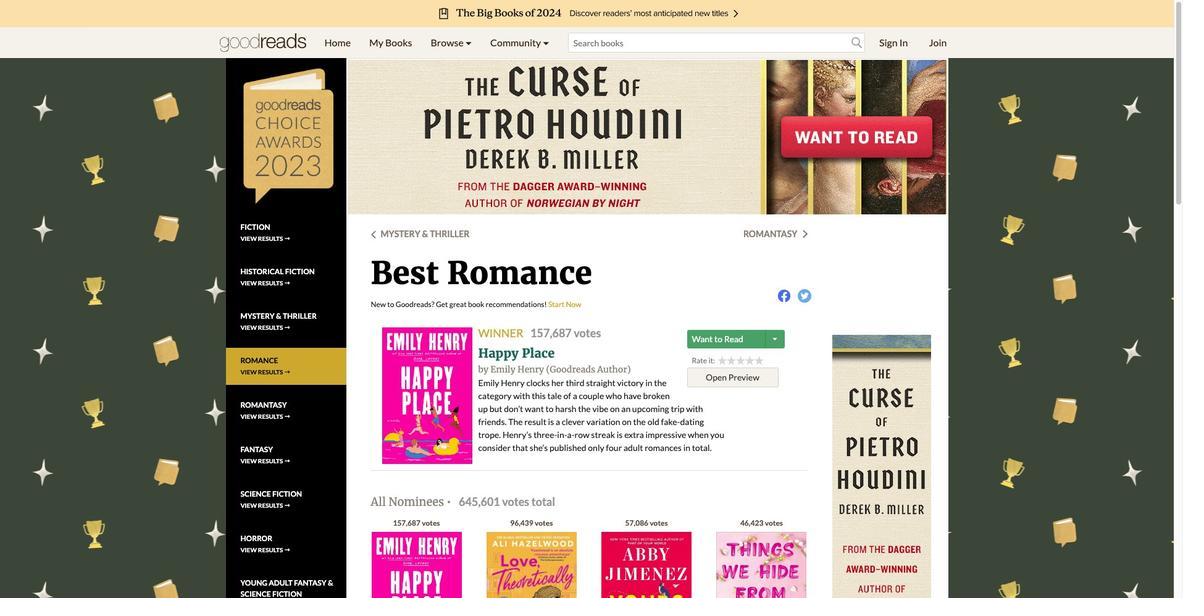 Task type: locate. For each thing, give the bounding box(es) containing it.
→ up the romance view results →
[[284, 324, 291, 331]]

0 vertical spatial science
[[241, 490, 271, 499]]

winner
[[478, 326, 524, 340]]

couple
[[579, 390, 604, 401]]

results up the romance view results →
[[258, 324, 283, 331]]

dating
[[681, 416, 704, 427]]

group
[[718, 356, 764, 365]]

results down horror
[[258, 546, 283, 554]]

votes right 57,086
[[650, 518, 668, 528]]

1 vertical spatial science
[[241, 590, 271, 598]]

romantasy for romantasy
[[744, 229, 798, 239]]

romance down mystery & thriller view results →
[[241, 356, 278, 365]]

young
[[241, 578, 267, 588]]

8 view from the top
[[241, 546, 257, 554]]

1 horizontal spatial on
[[622, 416, 632, 427]]

8 results from the top
[[258, 546, 283, 554]]

happy place link
[[478, 345, 555, 361]]

the left old
[[634, 416, 646, 427]]

community ▾
[[491, 36, 550, 48]]

to for want
[[715, 334, 723, 344]]

▾ right community
[[543, 36, 550, 48]]

who
[[606, 390, 622, 401]]

with up dating
[[687, 403, 703, 414]]

emily henry link
[[491, 364, 544, 375]]

2 vertical spatial to
[[546, 403, 554, 414]]

a right the of
[[573, 390, 578, 401]]

thriller inside mystery & thriller view results →
[[283, 312, 317, 321]]

rate it:
[[692, 356, 715, 365]]

fiction
[[241, 223, 270, 232], [285, 267, 315, 276], [272, 490, 302, 499], [272, 590, 302, 598]]

happy place by emily henry image
[[382, 327, 472, 464], [372, 532, 462, 598]]

& down historical fiction view results →
[[276, 312, 281, 321]]

0 horizontal spatial &
[[276, 312, 281, 321]]

1 horizontal spatial fantasy
[[294, 578, 327, 588]]

books
[[386, 36, 412, 48]]

the down couple
[[578, 403, 591, 414]]

1 vertical spatial henry
[[501, 377, 525, 388]]

my books link
[[360, 27, 422, 58]]

157,687
[[531, 326, 572, 340], [393, 518, 421, 528]]

mystery & thriller
[[381, 229, 470, 239]]

→ inside the horror view results →
[[284, 546, 291, 554]]

her
[[552, 377, 565, 388]]

votes up the 96,439
[[502, 495, 530, 508]]

6 results from the top
[[258, 457, 283, 465]]

horror view results →
[[241, 534, 291, 554]]

view up historical
[[241, 235, 257, 242]]

results up historical
[[258, 235, 283, 242]]

2 view from the top
[[241, 279, 257, 287]]

view down horror
[[241, 546, 257, 554]]

1 horizontal spatial &
[[328, 578, 333, 588]]

▾ right the browse
[[466, 36, 472, 48]]

1 horizontal spatial with
[[687, 403, 703, 414]]

science down fantasy view results →
[[241, 490, 271, 499]]

57,086
[[626, 518, 649, 528]]

4 results from the top
[[258, 368, 283, 376]]

view up science fiction view results →
[[241, 457, 257, 465]]

view down historical
[[241, 279, 257, 287]]

0 vertical spatial a
[[573, 390, 578, 401]]

→ inside fantasy view results →
[[284, 457, 291, 465]]

0 vertical spatial the
[[654, 377, 667, 388]]

votes inside all nominees • 645,601 votes total
[[502, 495, 530, 508]]

4 view from the top
[[241, 368, 257, 376]]

happy place by emily henry image down 157,687 votes
[[372, 532, 462, 598]]

happy
[[478, 345, 519, 361]]

1 view from the top
[[241, 235, 257, 242]]

0 vertical spatial romance
[[448, 254, 592, 293]]

1 vertical spatial a
[[556, 416, 560, 427]]

votes down now
[[574, 326, 601, 340]]

2 ▾ from the left
[[543, 36, 550, 48]]

new
[[371, 300, 386, 309]]

1 horizontal spatial romantasy
[[744, 229, 798, 239]]

view inside science fiction view results →
[[241, 502, 257, 509]]

to right the new
[[388, 300, 394, 309]]

1 vertical spatial to
[[715, 334, 723, 344]]

the
[[654, 377, 667, 388], [578, 403, 591, 414], [634, 416, 646, 427]]

henry's
[[503, 429, 532, 440]]

community
[[491, 36, 541, 48]]

total
[[532, 495, 556, 508]]

0 horizontal spatial a
[[556, 416, 560, 427]]

0 vertical spatial 157,687
[[531, 326, 572, 340]]

in
[[900, 36, 908, 48]]

0 horizontal spatial mystery
[[241, 312, 275, 321]]

0 horizontal spatial is
[[548, 416, 554, 427]]

preview
[[729, 372, 760, 382]]

mystery for mystery & thriller
[[381, 229, 421, 239]]

5 view from the top
[[241, 413, 257, 420]]

happy place by emily henry image left up
[[382, 327, 472, 464]]

1 vertical spatial in
[[684, 442, 691, 453]]

home link
[[315, 27, 360, 58]]

8 → from the top
[[284, 546, 291, 554]]

& right adult
[[328, 578, 333, 588]]

sign in link
[[870, 27, 918, 58]]

1 ▾ from the left
[[466, 36, 472, 48]]

results inside science fiction view results →
[[258, 502, 283, 509]]

to left read
[[715, 334, 723, 344]]

with up don't
[[513, 390, 530, 401]]

2 → from the top
[[284, 279, 291, 287]]

1 horizontal spatial is
[[617, 429, 623, 440]]

join link
[[920, 27, 957, 58]]

the up broken
[[654, 377, 667, 388]]

a-
[[567, 429, 575, 440]]

fantasy inside fantasy view results →
[[241, 445, 273, 454]]

& up the 'best'
[[422, 229, 429, 239]]

1 horizontal spatial 157,687
[[531, 326, 572, 340]]

fiction inside fiction view results →
[[241, 223, 270, 232]]

votes inside winner 157,687 votes happy place by emily henry (goodreads author) emily henry clocks her third straight victory in the category with this tale of a couple who have broken up but don't want to harsh the vibe on an upcoming trip with friends. the result is a clever variation on the old fake-dating trope. henry's three-in-a-row streak is extra impressive when you consider that she's published only four adult romances in total.
[[574, 326, 601, 340]]

→ up romantasy view results →
[[284, 368, 291, 376]]

author)
[[598, 364, 631, 375]]

7 → from the top
[[284, 502, 291, 509]]

6 view from the top
[[241, 457, 257, 465]]

fiction up historical
[[241, 223, 270, 232]]

have
[[624, 390, 642, 401]]

view up horror
[[241, 502, 257, 509]]

7 view from the top
[[241, 502, 257, 509]]

to down tale
[[546, 403, 554, 414]]

1 vertical spatial thriller
[[283, 312, 317, 321]]

0 vertical spatial &
[[422, 229, 429, 239]]

results inside fantasy view results →
[[258, 457, 283, 465]]

a up the in-
[[556, 416, 560, 427]]

&
[[422, 229, 429, 239], [276, 312, 281, 321], [328, 578, 333, 588]]

is up four
[[617, 429, 623, 440]]

science down young
[[241, 590, 271, 598]]

fiction right historical
[[285, 267, 315, 276]]

is
[[548, 416, 554, 427], [617, 429, 623, 440]]

science
[[241, 490, 271, 499], [241, 590, 271, 598]]

0 vertical spatial mystery
[[381, 229, 421, 239]]

advertisement element
[[348, 60, 947, 214], [833, 335, 931, 598]]

→ inside fiction view results →
[[284, 235, 291, 242]]

get
[[436, 300, 448, 309]]

mystery down historical fiction view results →
[[241, 312, 275, 321]]

all
[[371, 495, 386, 509]]

2 vertical spatial &
[[328, 578, 333, 588]]

rate
[[692, 356, 707, 365]]

browse
[[431, 36, 464, 48]]

emily
[[491, 364, 516, 375], [478, 377, 499, 388]]

votes right the 46,423
[[765, 518, 783, 528]]

& inside young adult fantasy & science fiction
[[328, 578, 333, 588]]

the
[[509, 416, 523, 427]]

fiction down adult
[[272, 590, 302, 598]]

on down "an"
[[622, 416, 632, 427]]

results up horror
[[258, 502, 283, 509]]

1 vertical spatial &
[[276, 312, 281, 321]]

→ inside the romance view results →
[[284, 368, 291, 376]]

2 science from the top
[[241, 590, 271, 598]]

0 horizontal spatial 157,687
[[393, 518, 421, 528]]

7 results from the top
[[258, 502, 283, 509]]

1 vertical spatial mystery
[[241, 312, 275, 321]]

mystery & thriller link
[[371, 229, 470, 239]]

emily down by
[[478, 377, 499, 388]]

0 horizontal spatial in
[[646, 377, 653, 388]]

on
[[610, 403, 620, 414], [622, 416, 632, 427]]

→ up the horror view results →
[[284, 502, 291, 509]]

view up the romance view results →
[[241, 324, 257, 331]]

0 vertical spatial thriller
[[430, 229, 470, 239]]

nominees
[[389, 495, 444, 509]]

0 horizontal spatial ▾
[[466, 36, 472, 48]]

mystery
[[381, 229, 421, 239], [241, 312, 275, 321]]

0 horizontal spatial romance
[[241, 356, 278, 365]]

on left "an"
[[610, 403, 620, 414]]

1 vertical spatial romance
[[241, 356, 278, 365]]

results inside the horror view results →
[[258, 546, 283, 554]]

thriller for mystery & thriller
[[430, 229, 470, 239]]

it:
[[709, 356, 715, 365]]

fiction inside historical fiction view results →
[[285, 267, 315, 276]]

to inside button
[[715, 334, 723, 344]]

share on facebook image
[[778, 289, 792, 303]]

2 vertical spatial the
[[634, 416, 646, 427]]

1 horizontal spatial romance
[[448, 254, 592, 293]]

want
[[692, 334, 713, 344]]

157,687 inside winner 157,687 votes happy place by emily henry (goodreads author) emily henry clocks her third straight victory in the category with this tale of a couple who have broken up but don't want to harsh the vibe on an upcoming trip with friends. the result is a clever variation on the old fake-dating trope. henry's three-in-a-row streak is extra impressive when you consider that she's published only four adult romances in total.
[[531, 326, 572, 340]]

1 vertical spatial romantasy
[[241, 401, 287, 410]]

henry up clocks
[[518, 364, 544, 375]]

in left total.
[[684, 442, 691, 453]]

0 vertical spatial is
[[548, 416, 554, 427]]

0 vertical spatial romantasy
[[744, 229, 798, 239]]

→ up fantasy view results →
[[284, 413, 291, 420]]

things we hide from the light by lucy score image
[[717, 532, 807, 598]]

5 → from the top
[[284, 413, 291, 420]]

browse ▾
[[431, 36, 472, 48]]

4 → from the top
[[284, 368, 291, 376]]

→ up adult
[[284, 546, 291, 554]]

Search for books to add to your shelves search field
[[568, 33, 866, 53]]

2 horizontal spatial &
[[422, 229, 429, 239]]

mystery up the 'best'
[[381, 229, 421, 239]]

157,687 down 'nominees'
[[393, 518, 421, 528]]

my books
[[369, 36, 412, 48]]

& inside mystery & thriller view results →
[[276, 312, 281, 321]]

romantasy inside romantasy view results →
[[241, 401, 287, 410]]

0 vertical spatial henry
[[518, 364, 544, 375]]

results inside historical fiction view results →
[[258, 279, 283, 287]]

view inside fiction view results →
[[241, 235, 257, 242]]

results up romantasy view results →
[[258, 368, 283, 376]]

1 results from the top
[[258, 235, 283, 242]]

winner 157,687 votes happy place by emily henry (goodreads author) emily henry clocks her third straight victory in the category with this tale of a couple who have broken up but don't want to harsh the vibe on an upcoming trip with friends. the result is a clever variation on the old fake-dating trope. henry's three-in-a-row streak is extra impressive when you consider that she's published only four adult romances in total.
[[478, 326, 725, 453]]

→ inside historical fiction view results →
[[284, 279, 291, 287]]

1 vertical spatial advertisement element
[[833, 335, 931, 598]]

3 view from the top
[[241, 324, 257, 331]]

don't
[[504, 403, 523, 414]]

results down historical
[[258, 279, 283, 287]]

emily down happy
[[491, 364, 516, 375]]

henry down emily henry link
[[501, 377, 525, 388]]

romantasy
[[744, 229, 798, 239], [241, 401, 287, 410]]

view
[[241, 235, 257, 242], [241, 279, 257, 287], [241, 324, 257, 331], [241, 368, 257, 376], [241, 413, 257, 420], [241, 457, 257, 465], [241, 502, 257, 509], [241, 546, 257, 554]]

votes
[[574, 326, 601, 340], [502, 495, 530, 508], [422, 518, 440, 528], [535, 518, 553, 528], [650, 518, 668, 528], [765, 518, 783, 528]]

& for mystery & thriller
[[422, 229, 429, 239]]

1 science from the top
[[241, 490, 271, 499]]

0 vertical spatial fantasy
[[241, 445, 273, 454]]

thriller up best romance
[[430, 229, 470, 239]]

1 horizontal spatial mystery
[[381, 229, 421, 239]]

→ up historical fiction view results →
[[284, 235, 291, 242]]

46,423
[[741, 518, 764, 528]]

a
[[573, 390, 578, 401], [556, 416, 560, 427]]

view up romantasy view results →
[[241, 368, 257, 376]]

0 horizontal spatial thriller
[[283, 312, 317, 321]]

1 horizontal spatial thriller
[[430, 229, 470, 239]]

young adult fantasy & science fiction
[[241, 578, 333, 598]]

fantasy down romantasy view results →
[[241, 445, 273, 454]]

1 → from the top
[[284, 235, 291, 242]]

is up three-
[[548, 416, 554, 427]]

want to read
[[692, 334, 744, 344]]

0 horizontal spatial romantasy
[[241, 401, 287, 410]]

yours truly by abby jimenez image
[[602, 532, 692, 598]]

2 horizontal spatial to
[[715, 334, 723, 344]]

open preview
[[706, 372, 760, 382]]

0 horizontal spatial with
[[513, 390, 530, 401]]

votes for 57,086 votes
[[650, 518, 668, 528]]

science fiction view results →
[[241, 490, 302, 509]]

adult
[[624, 442, 643, 453]]

results up fantasy view results →
[[258, 413, 283, 420]]

results inside romantasy view results →
[[258, 413, 283, 420]]

with
[[513, 390, 530, 401], [687, 403, 703, 414]]

2 results from the top
[[258, 279, 283, 287]]

0 vertical spatial to
[[388, 300, 394, 309]]

to inside winner 157,687 votes happy place by emily henry (goodreads author) emily henry clocks her third straight victory in the category with this tale of a couple who have broken up but don't want to harsh the vibe on an upcoming trip with friends. the result is a clever variation on the old fake-dating trope. henry's three-in-a-row streak is extra impressive when you consider that she's published only four adult romances in total.
[[546, 403, 554, 414]]

2023 goodreads choice awards image
[[241, 68, 333, 204]]

0 vertical spatial emily
[[491, 364, 516, 375]]

→ up science fiction view results →
[[284, 457, 291, 465]]

share on twitter image
[[798, 289, 812, 303]]

1 horizontal spatial ▾
[[543, 36, 550, 48]]

votes down total
[[535, 518, 553, 528]]

romantasy link
[[744, 229, 808, 239]]

results
[[258, 235, 283, 242], [258, 279, 283, 287], [258, 324, 283, 331], [258, 368, 283, 376], [258, 413, 283, 420], [258, 457, 283, 465], [258, 502, 283, 509], [258, 546, 283, 554]]

up
[[478, 403, 488, 414]]

view inside historical fiction view results →
[[241, 279, 257, 287]]

henry
[[518, 364, 544, 375], [501, 377, 525, 388]]

6 → from the top
[[284, 457, 291, 465]]

view up fantasy view results →
[[241, 413, 257, 420]]

romance up recommendations!
[[448, 254, 592, 293]]

thriller for mystery & thriller view results →
[[283, 312, 317, 321]]

votes down 'nominees'
[[422, 518, 440, 528]]

to
[[388, 300, 394, 309], [715, 334, 723, 344], [546, 403, 554, 414]]

& for mystery & thriller view results →
[[276, 312, 281, 321]]

3 results from the top
[[258, 324, 283, 331]]

mystery inside mystery & thriller view results →
[[241, 312, 275, 321]]

→ inside mystery & thriller view results →
[[284, 324, 291, 331]]

1 vertical spatial the
[[578, 403, 591, 414]]

fake-
[[661, 416, 681, 427]]

results up science fiction view results →
[[258, 457, 283, 465]]

extra
[[625, 429, 644, 440]]

0 vertical spatial on
[[610, 403, 620, 414]]

historical fiction view results →
[[241, 267, 315, 287]]

▾
[[466, 36, 472, 48], [543, 36, 550, 48]]

menu
[[315, 27, 559, 58]]

vibe
[[593, 403, 609, 414]]

fantasy right adult
[[294, 578, 327, 588]]

1 horizontal spatial to
[[546, 403, 554, 414]]

0 horizontal spatial to
[[388, 300, 394, 309]]

results inside mystery & thriller view results →
[[258, 324, 283, 331]]

157,687 up 'place'
[[531, 326, 572, 340]]

1 vertical spatial fantasy
[[294, 578, 327, 588]]

3 → from the top
[[284, 324, 291, 331]]

best romance
[[371, 254, 592, 293]]

thriller down historical fiction view results →
[[283, 312, 317, 321]]

in up broken
[[646, 377, 653, 388]]

0 horizontal spatial fantasy
[[241, 445, 273, 454]]

→ up mystery & thriller view results →
[[284, 279, 291, 287]]

→ inside romantasy view results →
[[284, 413, 291, 420]]

fiction down fantasy view results →
[[272, 490, 302, 499]]

5 results from the top
[[258, 413, 283, 420]]

0 vertical spatial in
[[646, 377, 653, 388]]



Task type: describe. For each thing, give the bounding box(es) containing it.
recommendations!
[[486, 300, 547, 309]]

fiction view results →
[[241, 223, 291, 242]]

love, theoretically by ali hazelwood image
[[487, 532, 577, 598]]

open preview link
[[687, 368, 779, 387]]

46,423 votes
[[741, 518, 783, 528]]

1 vertical spatial is
[[617, 429, 623, 440]]

trope.
[[478, 429, 501, 440]]

fantasy view results →
[[241, 445, 291, 465]]

57,086 votes
[[626, 518, 668, 528]]

impressive
[[646, 429, 687, 440]]

•
[[447, 495, 452, 509]]

clocks
[[527, 377, 550, 388]]

horror
[[241, 534, 272, 543]]

Search books text field
[[568, 33, 866, 53]]

romance inside the romance view results →
[[241, 356, 278, 365]]

0 horizontal spatial the
[[578, 403, 591, 414]]

1 vertical spatial happy place by emily henry image
[[372, 532, 462, 598]]

view inside the horror view results →
[[241, 546, 257, 554]]

results inside the romance view results →
[[258, 368, 283, 376]]

romances
[[645, 442, 682, 453]]

variation
[[587, 416, 621, 427]]

fantasy inside young adult fantasy & science fiction
[[294, 578, 327, 588]]

victory
[[617, 377, 644, 388]]

results inside fiction view results →
[[258, 235, 283, 242]]

▾ for community ▾
[[543, 36, 550, 48]]

view inside romantasy view results →
[[241, 413, 257, 420]]

the most anticipated books of 2024 image
[[93, 0, 1081, 27]]

sign in
[[880, 36, 908, 48]]

tale
[[548, 390, 562, 401]]

home
[[325, 36, 351, 48]]

goodreads?
[[396, 300, 435, 309]]

an
[[622, 403, 631, 414]]

menu containing home
[[315, 27, 559, 58]]

now
[[566, 300, 582, 309]]

of
[[564, 390, 571, 401]]

(goodreads
[[546, 364, 596, 375]]

1 vertical spatial with
[[687, 403, 703, 414]]

historical
[[241, 267, 284, 276]]

start
[[549, 300, 565, 309]]

young adult fantasy & science fiction link
[[241, 578, 336, 598]]

→ inside science fiction view results →
[[284, 502, 291, 509]]

0 vertical spatial with
[[513, 390, 530, 401]]

place
[[522, 345, 555, 361]]

trip
[[671, 403, 685, 414]]

harsh
[[556, 403, 577, 414]]

third
[[566, 377, 585, 388]]

romantasy for romantasy view results →
[[241, 401, 287, 410]]

view inside fantasy view results →
[[241, 457, 257, 465]]

science inside young adult fantasy & science fiction
[[241, 590, 271, 598]]

result
[[525, 416, 547, 427]]

my
[[369, 36, 384, 48]]

friends.
[[478, 416, 507, 427]]

in-
[[557, 429, 567, 440]]

fiction inside science fiction view results →
[[272, 490, 302, 499]]

when
[[688, 429, 709, 440]]

1 vertical spatial on
[[622, 416, 632, 427]]

category
[[478, 390, 512, 401]]

join
[[930, 36, 947, 48]]

0 vertical spatial advertisement element
[[348, 60, 947, 214]]

to for new
[[388, 300, 394, 309]]

votes for 96,439 votes
[[535, 518, 553, 528]]

all nominees • 645,601 votes total
[[371, 495, 556, 509]]

upcoming
[[633, 403, 670, 414]]

mystery for mystery & thriller view results →
[[241, 312, 275, 321]]

community ▾ button
[[481, 27, 559, 58]]

by
[[478, 364, 489, 375]]

1 horizontal spatial a
[[573, 390, 578, 401]]

645,601
[[459, 495, 500, 508]]

four
[[606, 442, 622, 453]]

1 vertical spatial emily
[[478, 377, 499, 388]]

published
[[550, 442, 587, 453]]

view inside mystery & thriller view results →
[[241, 324, 257, 331]]

romance view results →
[[241, 356, 291, 376]]

she's
[[530, 442, 548, 453]]

this
[[532, 390, 546, 401]]

votes for 46,423 votes
[[765, 518, 783, 528]]

2 horizontal spatial the
[[654, 377, 667, 388]]

open
[[706, 372, 727, 382]]

1 horizontal spatial the
[[634, 416, 646, 427]]

start now link
[[549, 300, 582, 309]]

read
[[724, 334, 744, 344]]

0 vertical spatial happy place by emily henry image
[[382, 327, 472, 464]]

science inside science fiction view results →
[[241, 490, 271, 499]]

1 vertical spatial 157,687
[[393, 518, 421, 528]]

row
[[575, 429, 590, 440]]

mystery & thriller view results →
[[241, 312, 317, 331]]

sign
[[880, 36, 898, 48]]

0 horizontal spatial on
[[610, 403, 620, 414]]

1 horizontal spatial in
[[684, 442, 691, 453]]

96,439 votes
[[510, 518, 553, 528]]

straight
[[586, 377, 616, 388]]

96,439
[[510, 518, 534, 528]]

new to goodreads? get great book recommendations! start now
[[371, 300, 582, 309]]

best
[[371, 254, 439, 293]]

fiction inside young adult fantasy & science fiction
[[272, 590, 302, 598]]

votes for 157,687 votes
[[422, 518, 440, 528]]

▾ for browse ▾
[[466, 36, 472, 48]]

three-
[[534, 429, 557, 440]]

want to read button
[[692, 330, 744, 348]]

broken
[[644, 390, 670, 401]]

book
[[468, 300, 485, 309]]

view inside the romance view results →
[[241, 368, 257, 376]]

want
[[525, 403, 544, 414]]

adult
[[269, 578, 293, 588]]



Task type: vqa. For each thing, say whether or not it's contained in the screenshot.
Goodreads on LinkedIn image
no



